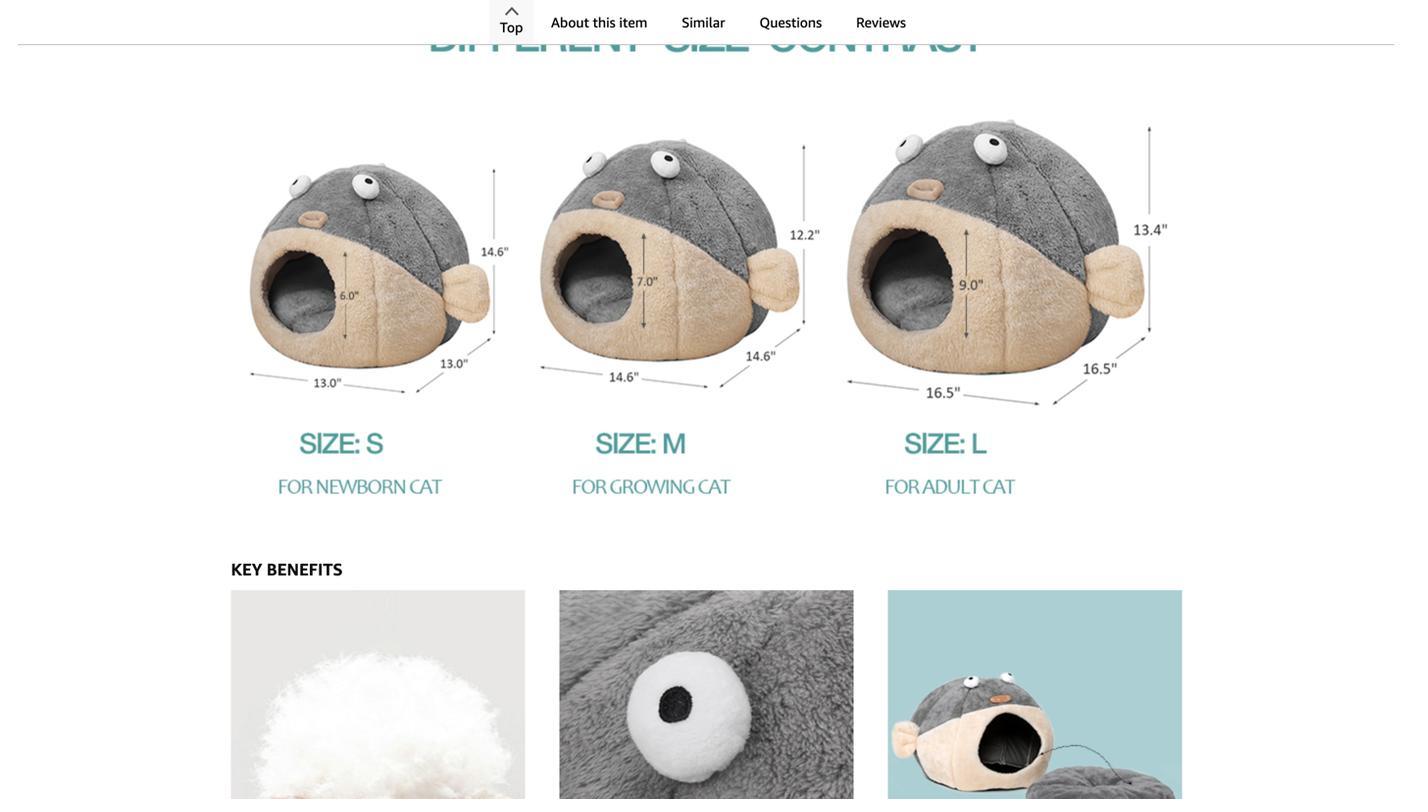 Task type: vqa. For each thing, say whether or not it's contained in the screenshot.
cat cave bed IMAGE
yes



Task type: locate. For each thing, give the bounding box(es) containing it.
benefits
[[267, 560, 343, 580]]

similar
[[682, 14, 725, 30]]

this
[[593, 14, 616, 30]]

cat bed image
[[230, 0, 1182, 546], [231, 590, 525, 799], [888, 590, 1182, 799]]

top
[[500, 19, 523, 35]]

questions
[[760, 14, 822, 30]]

about
[[551, 14, 589, 30]]

item
[[619, 14, 647, 30]]



Task type: describe. For each thing, give the bounding box(es) containing it.
about this item
[[551, 14, 647, 30]]

cat cave bed image
[[559, 590, 854, 799]]

key
[[231, 560, 262, 580]]

key benefits
[[231, 560, 343, 580]]

reviews
[[856, 14, 906, 30]]



